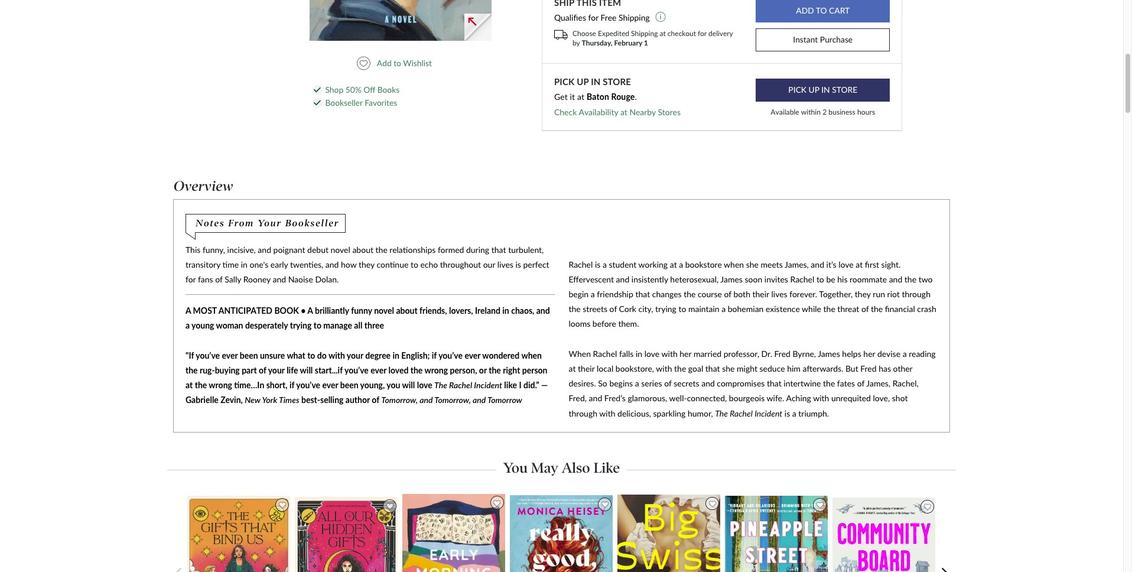 Task type: describe. For each thing, give the bounding box(es) containing it.
50%
[[346, 85, 362, 95]]

of inside "if you've ever been unsure what to do with your degree in english; if you've ever wondered when the rug-buying part of your life will start...if you've ever loved the wrong person, or the right person at the wrong time…in short, if you've ever been young, you will love
[[259, 365, 266, 375]]

by
[[573, 38, 580, 47]]

meets
[[761, 259, 783, 269]]

0 horizontal spatial wrong
[[209, 380, 232, 390]]

while
[[802, 304, 822, 314]]

a right maintain
[[722, 304, 726, 314]]

add to wishlist link
[[357, 56, 437, 70]]

before
[[593, 319, 617, 329]]

choose
[[573, 29, 596, 38]]

pick
[[555, 76, 575, 87]]

of left both
[[724, 289, 732, 299]]

series
[[642, 379, 663, 389]]

their inside rachel is a student working at a bookstore when she meets james, and it's love at first sight. effervescent and insistently heterosexual, james soon invites rachel to be his roommate and the two begin a friendship that changes the course of both their lives forever. together, they run riot through the streets of cork city, trying to maintain a bohemian existence while the threat of the financial crash looms before them.
[[753, 289, 770, 299]]

that up wife.
[[767, 379, 782, 389]]

course
[[698, 289, 722, 299]]

rachel up forever.
[[791, 274, 815, 284]]

0 vertical spatial shipping
[[619, 12, 650, 22]]

rachel for the rachel incident is a triumph.
[[730, 408, 753, 418]]

james inside when rachel falls in love with her married professor, dr. fred byrne, james helps her devise a reading at their local bookstore, with the goal that she might seduce him afterwards. but fred has other desires. so begins a series of secrets and compromises that intertwine the fates of james, rachel, fred, and fred's glamorous, well-connected, bourgeois wife. aching with unrequited love, shot through with delicious, sparkling humor,
[[818, 349, 841, 359]]

the left goal
[[675, 364, 687, 374]]

check availability at nearby stores link
[[555, 107, 681, 117]]

.
[[635, 91, 637, 102]]

part
[[242, 365, 257, 375]]

roommate
[[850, 274, 887, 284]]

she inside when rachel falls in love with her married professor, dr. fred byrne, james helps her devise a reading at their local bookstore, with the goal that she might seduce him afterwards. but fred has other desires. so begins a series of secrets and compromises that intertwine the fates of james, rachel, fred, and fred's glamorous, well-connected, bourgeois wife. aching with unrequited love, shot through with delicious, sparkling humor,
[[723, 364, 735, 374]]

brilliantly
[[315, 306, 349, 316]]

desires.
[[569, 379, 596, 389]]

byrne,
[[793, 349, 816, 359]]

times
[[279, 395, 300, 405]]

funny,
[[203, 244, 225, 255]]

be
[[827, 274, 836, 284]]

first
[[865, 259, 880, 269]]

other
[[894, 364, 913, 374]]

james, inside when rachel falls in love with her married professor, dr. fred byrne, james helps her devise a reading at their local bookstore, with the goal that she might seduce him afterwards. but fred has other desires. so begins a series of secrets and compromises that intertwine the fates of james, rachel, fred, and fred's glamorous, well-connected, bourgeois wife. aching with unrequited love, shot through with delicious, sparkling humor,
[[867, 379, 891, 389]]

in inside this funny, incisive, and poignant debut novel about the relationships formed during that turbulent, transitory time in one's early twenties, and how they continue to echo throughout our lives is perfect for fans of sally rooney and naoise dolan.
[[241, 259, 248, 269]]

new
[[245, 395, 261, 405]]

that down married on the right bottom
[[706, 364, 720, 374]]

you may also like
[[504, 460, 620, 477]]

1 horizontal spatial wrong
[[425, 365, 448, 375]]

short,
[[266, 380, 288, 390]]

0 vertical spatial if
[[432, 350, 437, 360]]

and up "one's"
[[258, 244, 271, 255]]

incident for the rachel incident is a triumph.
[[755, 408, 783, 418]]

you
[[504, 460, 528, 477]]

woman
[[216, 321, 243, 331]]

and inside a most anticipated book • a brilliantly funny novel about friends, lovers, ireland in chaos, and a young woman desperately trying to manage all three
[[537, 306, 550, 316]]

in inside a most anticipated book • a brilliantly funny novel about friends, lovers, ireland in chaos, and a young woman desperately trying to manage all three
[[503, 306, 509, 316]]

business hours
[[829, 108, 876, 116]]

of right series
[[665, 379, 672, 389]]

but
[[846, 364, 859, 374]]

formed
[[438, 244, 464, 255]]

it
[[570, 91, 575, 102]]

and down early
[[273, 274, 286, 284]]

is inside this funny, incisive, and poignant debut novel about the relationships formed during that turbulent, transitory time in one's early twenties, and how they continue to echo throughout our lives is perfect for fans of sally rooney and naoise dolan.
[[516, 259, 521, 269]]

like i did." — gabrielle zevin,
[[186, 380, 548, 405]]

anticipated
[[219, 306, 273, 316]]

that inside rachel is a student working at a bookstore when she meets james, and it's love at first sight. effervescent and insistently heterosexual, james soon invites rachel to be his roommate and the two begin a friendship that changes the course of both their lives forever. together, they run riot through the streets of cork city, trying to maintain a bohemian existence while the threat of the financial crash looms before them.
[[636, 289, 650, 299]]

2 horizontal spatial is
[[785, 408, 791, 418]]

of right threat
[[862, 304, 869, 314]]

0 vertical spatial your
[[347, 350, 364, 360]]

the for the rachel incident is a triumph.
[[716, 408, 728, 418]]

of inside this funny, incisive, and poignant debut novel about the relationships formed during that turbulent, transitory time in one's early twenties, and how they continue to echo throughout our lives is perfect for fans of sally rooney and naoise dolan.
[[215, 274, 223, 284]]

ever down start...if
[[322, 380, 338, 390]]

for inside this funny, incisive, and poignant debut novel about the relationships formed during that turbulent, transitory time in one's early twenties, and how they continue to echo throughout our lives is perfect for fans of sally rooney and naoise dolan.
[[186, 274, 196, 284]]

1 vertical spatial fred
[[861, 364, 877, 374]]

with up the secrets
[[662, 349, 678, 359]]

young,
[[360, 380, 385, 390]]

1 vertical spatial bookseller
[[285, 218, 339, 229]]

at inside when rachel falls in love with her married professor, dr. fred byrne, james helps her devise a reading at their local bookstore, with the goal that she might seduce him afterwards. but fred has other desires. so begins a series of secrets and compromises that intertwine the fates of james, rachel, fred, and fred's glamorous, well-connected, bourgeois wife. aching with unrequited love, shot through with delicious, sparkling humor,
[[569, 364, 576, 374]]

wondered
[[483, 350, 520, 360]]

zevin,
[[221, 395, 243, 405]]

riot
[[888, 289, 900, 299]]

also
[[562, 460, 590, 477]]

expedited
[[598, 29, 630, 38]]

the rachel incident image
[[310, 0, 492, 41]]

the down heterosexual,
[[684, 289, 696, 299]]

of left 'cork'
[[610, 304, 617, 314]]

together,
[[820, 289, 853, 299]]

incident for the rachel incident
[[474, 380, 502, 390]]

delicious,
[[618, 408, 651, 418]]

your
[[258, 218, 282, 229]]

goal
[[689, 364, 704, 374]]

lives inside this funny, incisive, and poignant debut novel about the relationships formed during that turbulent, transitory time in one's early twenties, and how they continue to echo throughout our lives is perfect for fans of sally rooney and naoise dolan.
[[498, 259, 514, 269]]

1 her from the left
[[680, 349, 692, 359]]

might
[[737, 364, 758, 374]]

him
[[788, 364, 801, 374]]

qualifies for free shipping
[[555, 12, 652, 22]]

two
[[919, 274, 933, 284]]

you've up rug-
[[196, 350, 220, 360]]

intertwine
[[784, 379, 821, 389]]

1 horizontal spatial been
[[340, 380, 359, 390]]

and down english;
[[420, 395, 433, 405]]

rooney
[[243, 274, 271, 284]]

city,
[[639, 304, 654, 314]]

about inside this funny, incisive, and poignant debut novel about the relationships formed during that turbulent, transitory time in one's early twenties, and how they continue to echo throughout our lives is perfect for fans of sally rooney and naoise dolan.
[[353, 244, 374, 255]]

with up series
[[656, 364, 672, 374]]

the down together,
[[824, 304, 836, 314]]

dr.
[[762, 349, 773, 359]]

with down the fred's
[[600, 408, 616, 418]]

get
[[555, 91, 568, 102]]

love,
[[874, 393, 890, 403]]

you've up 'young,'
[[345, 365, 369, 375]]

start...if
[[315, 365, 343, 375]]

student
[[609, 259, 637, 269]]

maintain
[[689, 304, 720, 314]]

and up connected,
[[702, 379, 715, 389]]

three
[[365, 321, 384, 331]]

to inside this funny, incisive, and poignant debut novel about the relationships formed during that turbulent, transitory time in one's early twenties, and how they continue to echo throughout our lives is perfect for fans of sally rooney and naoise dolan.
[[411, 259, 418, 269]]

changes
[[653, 289, 682, 299]]

2
[[823, 108, 827, 116]]

a left series
[[635, 379, 639, 389]]

tomorrow
[[488, 395, 523, 405]]

at down the rouge
[[621, 107, 628, 117]]

their inside when rachel falls in love with her married professor, dr. fred byrne, james helps her devise a reading at their local bookstore, with the goal that she might seduce him afterwards. but fred has other desires. so begins a series of secrets and compromises that intertwine the fates of james, rachel, fred, and fred's glamorous, well-connected, bourgeois wife. aching with unrequited love, shot through with delicious, sparkling humor,
[[578, 364, 595, 374]]

with up triumph.
[[814, 393, 830, 403]]

when rachel falls in love with her married professor, dr. fred byrne, james helps her devise a reading at their local bookstore, with the goal that she might seduce him afterwards. but fred has other desires. so begins a series of secrets and compromises that intertwine the fates of james, rachel, fred, and fred's glamorous, well-connected, bourgeois wife. aching with unrequited love, shot through with delicious, sparkling humor,
[[569, 349, 936, 418]]

rachel up "effervescent"
[[569, 259, 593, 269]]

they inside this funny, incisive, and poignant debut novel about the relationships formed during that turbulent, transitory time in one's early twenties, and how they continue to echo throughout our lives is perfect for fans of sally rooney and naoise dolan.
[[359, 259, 375, 269]]

checkout
[[668, 29, 696, 38]]

add
[[377, 58, 392, 68]]

the for the rachel incident
[[435, 380, 447, 390]]

lives inside rachel is a student working at a bookstore when she meets james, and it's love at first sight. effervescent and insistently heterosexual, james soon invites rachel to be his roommate and the two begin a friendship that changes the course of both their lives forever. together, they run riot through the streets of cork city, trying to maintain a bohemian existence while the threat of the financial crash looms before them.
[[772, 289, 788, 299]]

trying inside a most anticipated book • a brilliantly funny novel about friends, lovers, ireland in chaos, and a young woman desperately trying to manage all three
[[290, 321, 312, 331]]

and down so
[[589, 393, 603, 403]]

you may also like section
[[168, 456, 956, 477]]

with inside "if you've ever been unsure what to do with your degree in english; if you've ever wondered when the rug-buying part of your life will start...if you've ever loved the wrong person, or the right person at the wrong time…in short, if you've ever been young, you will love
[[329, 350, 345, 360]]

off
[[364, 85, 376, 95]]

about inside a most anticipated book • a brilliantly funny novel about friends, lovers, ireland in chaos, and a young woman desperately trying to manage all three
[[396, 306, 418, 316]]

novel inside this funny, incisive, and poignant debut novel about the relationships formed during that turbulent, transitory time in one's early twenties, and how they continue to echo throughout our lives is perfect for fans of sally rooney and naoise dolan.
[[331, 244, 350, 255]]

all
[[354, 321, 363, 331]]

february
[[615, 38, 643, 47]]

this
[[186, 244, 201, 255]]

reading
[[909, 349, 936, 359]]

looms
[[569, 319, 591, 329]]

•
[[301, 306, 306, 316]]

soon
[[745, 274, 763, 284]]

in inside "if you've ever been unsure what to do with your degree in english; if you've ever wondered when the rug-buying part of your life will start...if you've ever loved the wrong person, or the right person at the wrong time…in short, if you've ever been young, you will love
[[393, 350, 400, 360]]

rachel for when rachel falls in love with her married professor, dr. fred byrne, james helps her devise a reading at their local bookstore, with the goal that she might seduce him afterwards. but fred has other desires. so begins a series of secrets and compromises that intertwine the fates of james, rachel, fred, and fred's glamorous, well-connected, bourgeois wife. aching with unrequited love, shot through with delicious, sparkling humor,
[[593, 349, 617, 359]]

check image
[[314, 100, 321, 106]]

at right "it" at right top
[[578, 91, 585, 102]]

helps
[[843, 349, 862, 359]]

may
[[531, 460, 559, 477]]

the down english;
[[411, 365, 423, 375]]

unsure
[[260, 350, 285, 360]]

2 her from the left
[[864, 349, 876, 359]]

ever up person, at the left of page
[[465, 350, 481, 360]]

a up heterosexual,
[[679, 259, 684, 269]]

so
[[598, 379, 608, 389]]

threat
[[838, 304, 860, 314]]

0 vertical spatial fred
[[775, 349, 791, 359]]

author
[[346, 395, 370, 405]]

0 horizontal spatial your
[[268, 365, 285, 375]]

rouge
[[612, 91, 635, 102]]

humor,
[[688, 408, 713, 418]]

degree
[[366, 350, 391, 360]]

fans
[[198, 274, 213, 284]]

through inside when rachel falls in love with her married professor, dr. fred byrne, james helps her devise a reading at their local bookstore, with the goal that she might seduce him afterwards. but fred has other desires. so begins a series of secrets and compromises that intertwine the fates of james, rachel, fred, and fred's glamorous, well-connected, bourgeois wife. aching with unrequited love, shot through with delicious, sparkling humor,
[[569, 408, 598, 418]]



Task type: locate. For each thing, give the bounding box(es) containing it.
aching
[[787, 393, 812, 403]]

trying inside rachel is a student working at a bookstore when she meets james, and it's love at first sight. effervescent and insistently heterosexual, james soon invites rachel to be his roommate and the two begin a friendship that changes the course of both their lives forever. together, they run riot through the streets of cork city, trying to maintain a bohemian existence while the threat of the financial crash looms before them.
[[656, 304, 677, 314]]

bookseller down 50%
[[325, 98, 363, 108]]

bookseller favorites link
[[325, 98, 397, 108]]

the
[[435, 380, 447, 390], [716, 408, 728, 418]]

a right •
[[308, 306, 313, 316]]

1 horizontal spatial lives
[[772, 289, 788, 299]]

begins
[[610, 379, 633, 389]]

at down when
[[569, 364, 576, 374]]

begin
[[569, 289, 589, 299]]

when inside rachel is a student working at a bookstore when she meets james, and it's love at first sight. effervescent and insistently heterosexual, james soon invites rachel to be his roommate and the two begin a friendship that changes the course of both their lives forever. together, they run riot through the streets of cork city, trying to maintain a bohemian existence while the threat of the financial crash looms before them.
[[724, 259, 744, 269]]

1 a from the left
[[186, 306, 191, 316]]

0 horizontal spatial she
[[723, 364, 735, 374]]

chaos,
[[511, 306, 535, 316]]

1 vertical spatial for
[[698, 29, 707, 38]]

when inside "if you've ever been unsure what to do with your degree in english; if you've ever wondered when the rug-buying part of your life will start...if you've ever loved the wrong person, or the right person at the wrong time…in short, if you've ever been young, you will love
[[522, 350, 542, 360]]

of right fates on the right bottom of the page
[[858, 379, 865, 389]]

you've up best-
[[296, 380, 320, 390]]

james inside rachel is a student working at a bookstore when she meets james, and it's love at first sight. effervescent and insistently heterosexual, james soon invites rachel to be his roommate and the two begin a friendship that changes the course of both their lives forever. together, they run riot through the streets of cork city, trying to maintain a bohemian existence while the threat of the financial crash looms before them.
[[721, 274, 743, 284]]

1 vertical spatial lives
[[772, 289, 788, 299]]

0 horizontal spatial through
[[569, 408, 598, 418]]

and down the rachel incident
[[473, 395, 486, 405]]

lives down invites
[[772, 289, 788, 299]]

at right working
[[670, 259, 677, 269]]

desperately
[[245, 321, 288, 331]]

0 horizontal spatial for
[[186, 274, 196, 284]]

through down two
[[902, 289, 931, 299]]

of
[[215, 274, 223, 284], [724, 289, 732, 299], [610, 304, 617, 314], [862, 304, 869, 314], [259, 365, 266, 375], [665, 379, 672, 389], [858, 379, 865, 389], [372, 395, 380, 405]]

0 horizontal spatial lives
[[498, 259, 514, 269]]

0 vertical spatial bookseller
[[325, 98, 363, 108]]

0 horizontal spatial a
[[186, 306, 191, 316]]

novel up how
[[331, 244, 350, 255]]

rachel down bourgeois on the right of the page
[[730, 408, 753, 418]]

1 horizontal spatial through
[[902, 289, 931, 299]]

novel inside a most anticipated book • a brilliantly funny novel about friends, lovers, ireland in chaos, and a young woman desperately trying to manage all three
[[374, 306, 394, 316]]

for inside choose expedited shipping at checkout for delivery by
[[698, 29, 707, 38]]

rachel
[[569, 259, 593, 269], [791, 274, 815, 284], [593, 349, 617, 359], [449, 380, 472, 390], [730, 408, 753, 418]]

through inside rachel is a student working at a bookstore when she meets james, and it's love at first sight. effervescent and insistently heterosexual, james soon invites rachel to be his roommate and the two begin a friendship that changes the course of both their lives forever. together, they run riot through the streets of cork city, trying to maintain a bohemian existence while the threat of the financial crash looms before them.
[[902, 289, 931, 299]]

1 vertical spatial when
[[522, 350, 542, 360]]

when
[[569, 349, 591, 359]]

0 vertical spatial been
[[240, 350, 258, 360]]

she up 'soon'
[[747, 259, 759, 269]]

1 vertical spatial shipping
[[631, 29, 658, 38]]

1 vertical spatial been
[[340, 380, 359, 390]]

1 vertical spatial the
[[716, 408, 728, 418]]

james,
[[785, 259, 809, 269], [867, 379, 891, 389]]

from
[[228, 218, 254, 229]]

their down 'soon'
[[753, 289, 770, 299]]

local
[[597, 364, 614, 374]]

0 vertical spatial about
[[353, 244, 374, 255]]

right
[[503, 365, 520, 375]]

a left most
[[186, 306, 191, 316]]

like
[[594, 460, 620, 477]]

rachel,
[[893, 379, 919, 389]]

1 horizontal spatial she
[[747, 259, 759, 269]]

1 horizontal spatial about
[[396, 306, 418, 316]]

1 horizontal spatial when
[[724, 259, 744, 269]]

1 horizontal spatial trying
[[656, 304, 677, 314]]

in left chaos,
[[503, 306, 509, 316]]

excerpt image
[[465, 14, 492, 41]]

for left fans
[[186, 274, 196, 284]]

buying
[[215, 365, 240, 375]]

been up author
[[340, 380, 359, 390]]

a up other
[[903, 349, 907, 359]]

store
[[603, 76, 631, 87]]

0 horizontal spatial is
[[516, 259, 521, 269]]

2 vertical spatial love
[[417, 380, 433, 390]]

debut
[[307, 244, 329, 255]]

rachel for the rachel incident
[[449, 380, 472, 390]]

of right part
[[259, 365, 266, 375]]

selling
[[320, 395, 344, 405]]

to right add
[[394, 58, 401, 68]]

1 horizontal spatial for
[[589, 12, 599, 22]]

through down fred,
[[569, 408, 598, 418]]

that inside this funny, incisive, and poignant debut novel about the relationships formed during that turbulent, transitory time in one's early twenties, and how they continue to echo throughout our lives is perfect for fans of sally rooney and naoise dolan.
[[492, 244, 506, 255]]

to inside "if you've ever been unsure what to do with your degree in english; if you've ever wondered when the rug-buying part of your life will start...if you've ever loved the wrong person, or the right person at the wrong time…in short, if you've ever been young, you will love
[[308, 350, 315, 360]]

that up city,
[[636, 289, 650, 299]]

0 vertical spatial through
[[902, 289, 931, 299]]

falls
[[620, 349, 634, 359]]

0 horizontal spatial her
[[680, 349, 692, 359]]

1 vertical spatial incident
[[755, 408, 783, 418]]

a left "young" on the bottom left of the page
[[186, 321, 190, 331]]

shipping inside choose expedited shipping at checkout for delivery by
[[631, 29, 658, 38]]

1 horizontal spatial novel
[[374, 306, 394, 316]]

1 horizontal spatial if
[[432, 350, 437, 360]]

at left checkout
[[660, 29, 666, 38]]

1 horizontal spatial her
[[864, 349, 876, 359]]

up
[[577, 76, 589, 87]]

the inside this funny, incisive, and poignant debut novel about the relationships formed during that turbulent, transitory time in one's early twenties, and how they continue to echo throughout our lives is perfect for fans of sally rooney and naoise dolan.
[[376, 244, 388, 255]]

her up goal
[[680, 349, 692, 359]]

crash
[[918, 304, 937, 314]]

1 horizontal spatial james,
[[867, 379, 891, 389]]

1 vertical spatial novel
[[374, 306, 394, 316]]

—
[[541, 380, 548, 390]]

2 horizontal spatial for
[[698, 29, 707, 38]]

will right you
[[402, 380, 415, 390]]

None submit
[[756, 0, 891, 23], [756, 79, 891, 102], [756, 0, 891, 23], [756, 79, 891, 102]]

in up loved
[[393, 350, 400, 360]]

0 horizontal spatial james
[[721, 274, 743, 284]]

you've
[[196, 350, 220, 360], [439, 350, 463, 360], [345, 365, 369, 375], [296, 380, 320, 390]]

a most anticipated book • a brilliantly funny novel about friends, lovers, ireland in chaos, and a young woman desperately trying to manage all three
[[186, 306, 550, 331]]

0 vertical spatial james,
[[785, 259, 809, 269]]

about up how
[[353, 244, 374, 255]]

novel up three
[[374, 306, 394, 316]]

0 horizontal spatial if
[[290, 380, 295, 390]]

fred left has
[[861, 364, 877, 374]]

1 vertical spatial james
[[818, 349, 841, 359]]

trying down changes on the right bottom
[[656, 304, 677, 314]]

will right life
[[300, 365, 313, 375]]

she left might
[[723, 364, 735, 374]]

them.
[[619, 319, 639, 329]]

at inside choose expedited shipping at checkout for delivery by
[[660, 29, 666, 38]]

0 horizontal spatial fred
[[775, 349, 791, 359]]

effervescent
[[569, 274, 614, 284]]

the down "if
[[186, 365, 198, 375]]

james, inside rachel is a student working at a bookstore when she meets james, and it's love at first sight. effervescent and insistently heterosexual, james soon invites rachel to be his roommate and the two begin a friendship that changes the course of both their lives forever. together, they run riot through the streets of cork city, trying to maintain a bohemian existence while the threat of the financial crash looms before them.
[[785, 259, 809, 269]]

at left "first" in the top of the page
[[856, 259, 863, 269]]

0 vertical spatial lives
[[498, 259, 514, 269]]

rachel is a student working at a bookstore when she meets james, and it's love at first sight. effervescent and insistently heterosexual, james soon invites rachel to be his roommate and the two begin a friendship that changes the course of both their lives forever. together, they run riot through the streets of cork city, trying to maintain a bohemian existence while the threat of the financial crash looms before them.
[[569, 259, 937, 329]]

availability
[[579, 107, 619, 117]]

0 horizontal spatial when
[[522, 350, 542, 360]]

0 vertical spatial when
[[724, 259, 744, 269]]

tomorrow, down you
[[382, 395, 418, 405]]

of right fans
[[215, 274, 223, 284]]

0 horizontal spatial they
[[359, 259, 375, 269]]

love inside rachel is a student working at a bookstore when she meets james, and it's love at first sight. effervescent and insistently heterosexual, james soon invites rachel to be his roommate and the two begin a friendship that changes the course of both their lives forever. together, they run riot through the streets of cork city, trying to maintain a bohemian existence while the threat of the financial crash looms before them.
[[839, 259, 854, 269]]

1 vertical spatial she
[[723, 364, 735, 374]]

a right begin
[[591, 289, 595, 299]]

available
[[771, 108, 800, 116]]

financial
[[886, 304, 916, 314]]

and
[[258, 244, 271, 255], [326, 259, 339, 269], [811, 259, 825, 269], [273, 274, 286, 284], [616, 274, 630, 284], [890, 274, 903, 284], [537, 306, 550, 316], [702, 379, 715, 389], [589, 393, 603, 403], [420, 395, 433, 405], [473, 395, 486, 405]]

book
[[275, 306, 299, 316]]

1 horizontal spatial their
[[753, 289, 770, 299]]

your up short,
[[268, 365, 285, 375]]

james up afterwards. in the bottom of the page
[[818, 349, 841, 359]]

new york times best-selling author of tomorrow, and tomorrow, and tomorrow
[[245, 395, 523, 405]]

streets
[[583, 304, 608, 314]]

transitory
[[186, 259, 221, 269]]

0 vertical spatial she
[[747, 259, 759, 269]]

in inside when rachel falls in love with her married professor, dr. fred byrne, james helps her devise a reading at their local bookstore, with the goal that she might seduce him afterwards. but fred has other desires. so begins a series of secrets and compromises that intertwine the fates of james, rachel, fred, and fred's glamorous, well-connected, bourgeois wife. aching with unrequited love, shot through with delicious, sparkling humor,
[[636, 349, 643, 359]]

relationships
[[390, 244, 436, 255]]

1 horizontal spatial the
[[716, 408, 728, 418]]

0 horizontal spatial incident
[[474, 380, 502, 390]]

she
[[747, 259, 759, 269], [723, 364, 735, 374]]

a
[[186, 306, 191, 316], [308, 306, 313, 316]]

1 horizontal spatial your
[[347, 350, 364, 360]]

shop 50% off books link
[[325, 85, 400, 95]]

a down aching
[[793, 408, 797, 418]]

ever up buying
[[222, 350, 238, 360]]

0 vertical spatial incident
[[474, 380, 502, 390]]

they inside rachel is a student working at a bookstore when she meets james, and it's love at first sight. effervescent and insistently heterosexual, james soon invites rachel to be his roommate and the two begin a friendship that changes the course of both their lives forever. together, they run riot through the streets of cork city, trying to maintain a bohemian existence while the threat of the financial crash looms before them.
[[855, 289, 871, 299]]

2 a from the left
[[308, 306, 313, 316]]

when up person
[[522, 350, 542, 360]]

one's
[[250, 259, 269, 269]]

and up riot at the bottom right of page
[[890, 274, 903, 284]]

is inside rachel is a student working at a bookstore when she meets james, and it's love at first sight. effervescent and insistently heterosexual, james soon invites rachel to be his roommate and the two begin a friendship that changes the course of both their lives forever. together, they run riot through the streets of cork city, trying to maintain a bohemian existence while the threat of the financial crash looms before them.
[[595, 259, 601, 269]]

1 vertical spatial about
[[396, 306, 418, 316]]

0 horizontal spatial their
[[578, 364, 595, 374]]

love down english;
[[417, 380, 433, 390]]

she inside rachel is a student working at a bookstore when she meets james, and it's love at first sight. effervescent and insistently heterosexual, james soon invites rachel to be his roommate and the two begin a friendship that changes the course of both their lives forever. together, they run riot through the streets of cork city, trying to maintain a bohemian existence while the threat of the financial crash looms before them.
[[747, 259, 759, 269]]

0 horizontal spatial james,
[[785, 259, 809, 269]]

and down student
[[616, 274, 630, 284]]

0 vertical spatial james
[[721, 274, 743, 284]]

love right it's
[[839, 259, 854, 269]]

notes from your bookseller
[[196, 218, 339, 229]]

gabrielle
[[186, 395, 219, 405]]

0 horizontal spatial will
[[300, 365, 313, 375]]

at up gabrielle
[[186, 380, 193, 390]]

in
[[241, 259, 248, 269], [503, 306, 509, 316], [636, 349, 643, 359], [393, 350, 400, 360]]

in right time
[[241, 259, 248, 269]]

1 vertical spatial your
[[268, 365, 285, 375]]

1 vertical spatial if
[[290, 380, 295, 390]]

0 horizontal spatial the
[[435, 380, 447, 390]]

0 vertical spatial their
[[753, 289, 770, 299]]

trying
[[656, 304, 677, 314], [290, 321, 312, 331]]

0 horizontal spatial trying
[[290, 321, 312, 331]]

the right or
[[489, 365, 501, 375]]

ever down degree
[[371, 365, 387, 375]]

york
[[262, 395, 277, 405]]

forever.
[[790, 289, 818, 299]]

funny
[[351, 306, 372, 316]]

0 horizontal spatial been
[[240, 350, 258, 360]]

james, up love,
[[867, 379, 891, 389]]

to inside a most anticipated book • a brilliantly funny novel about friends, lovers, ireland in chaos, and a young woman desperately trying to manage all three
[[314, 321, 322, 331]]

1 horizontal spatial a
[[308, 306, 313, 316]]

novel
[[331, 244, 350, 255], [374, 306, 394, 316]]

wrong
[[425, 365, 448, 375], [209, 380, 232, 390]]

favorites
[[365, 98, 397, 108]]

1 vertical spatial trying
[[290, 321, 312, 331]]

0 horizontal spatial tomorrow,
[[382, 395, 418, 405]]

the down begin
[[569, 304, 581, 314]]

well-
[[670, 393, 687, 403]]

within
[[801, 108, 821, 116]]

wrong down buying
[[209, 380, 232, 390]]

0 horizontal spatial love
[[417, 380, 433, 390]]

0 vertical spatial trying
[[656, 304, 677, 314]]

delivery
[[709, 29, 733, 38]]

sight.
[[882, 259, 901, 269]]

2 tomorrow, from the left
[[435, 395, 471, 405]]

sally
[[225, 274, 241, 284]]

1 vertical spatial love
[[645, 349, 660, 359]]

1 tomorrow, from the left
[[382, 395, 418, 405]]

1 horizontal spatial fred
[[861, 364, 877, 374]]

you've up person, at the left of page
[[439, 350, 463, 360]]

2 vertical spatial for
[[186, 274, 196, 284]]

1 horizontal spatial love
[[645, 349, 660, 359]]

0 vertical spatial they
[[359, 259, 375, 269]]

1 horizontal spatial tomorrow,
[[435, 395, 471, 405]]

wife.
[[767, 393, 785, 403]]

bookseller up the debut
[[285, 218, 339, 229]]

0 vertical spatial wrong
[[425, 365, 448, 375]]

poignant
[[273, 244, 305, 255]]

the up gabrielle
[[195, 380, 207, 390]]

that up our
[[492, 244, 506, 255]]

rachel inside when rachel falls in love with her married professor, dr. fred byrne, james helps her devise a reading at their local bookstore, with the goal that she might seduce him afterwards. but fred has other desires. so begins a series of secrets and compromises that intertwine the fates of james, rachel, fred, and fred's glamorous, well-connected, bourgeois wife. aching with unrequited love, shot through with delicious, sparkling humor,
[[593, 349, 617, 359]]

notes
[[196, 218, 225, 229]]

1 vertical spatial wrong
[[209, 380, 232, 390]]

1 horizontal spatial is
[[595, 259, 601, 269]]

loved
[[389, 365, 409, 375]]

is up "effervescent"
[[595, 259, 601, 269]]

at inside "if you've ever been unsure what to do with your degree in english; if you've ever wondered when the rug-buying part of your life will start...if you've ever loved the wrong person, or the right person at the wrong time…in short, if you've ever been young, you will love
[[186, 380, 193, 390]]

instant
[[794, 34, 818, 44]]

1 vertical spatial through
[[569, 408, 598, 418]]

it's
[[827, 259, 837, 269]]

they right how
[[359, 259, 375, 269]]

to left do in the bottom left of the page
[[308, 350, 315, 360]]

love inside "if you've ever been unsure what to do with your degree in english; if you've ever wondered when the rug-buying part of your life will start...if you've ever loved the wrong person, or the right person at the wrong time…in short, if you've ever been young, you will love
[[417, 380, 433, 390]]

secrets
[[674, 379, 700, 389]]

the down afterwards. in the bottom of the page
[[824, 379, 836, 389]]

working
[[639, 259, 668, 269]]

a inside a most anticipated book • a brilliantly funny novel about friends, lovers, ireland in chaos, and a young woman desperately trying to manage all three
[[186, 321, 190, 331]]

add to wishlist
[[377, 58, 432, 68]]

and up dolan.
[[326, 259, 339, 269]]

1 horizontal spatial incident
[[755, 408, 783, 418]]

2 horizontal spatial love
[[839, 259, 854, 269]]

you
[[387, 380, 401, 390]]

0 vertical spatial will
[[300, 365, 313, 375]]

invites
[[765, 274, 789, 284]]

0 vertical spatial love
[[839, 259, 854, 269]]

incident down or
[[474, 380, 502, 390]]

instant purchase button
[[756, 28, 891, 51]]

0 vertical spatial the
[[435, 380, 447, 390]]

0 horizontal spatial about
[[353, 244, 374, 255]]

"if you've ever been unsure what to do with your degree in english; if you've ever wondered when the rug-buying part of your life will start...if you've ever loved the wrong person, or the right person at the wrong time…in short, if you've ever been young, you will love
[[186, 350, 548, 390]]

the down run
[[871, 304, 883, 314]]

connected,
[[687, 393, 727, 403]]

both
[[734, 289, 751, 299]]

life
[[287, 365, 298, 375]]

if right english;
[[432, 350, 437, 360]]

and left it's
[[811, 259, 825, 269]]

1 vertical spatial james,
[[867, 379, 891, 389]]

ireland
[[475, 306, 501, 316]]

with right do in the bottom left of the page
[[329, 350, 345, 360]]

of down 'young,'
[[372, 395, 380, 405]]

shipping right free
[[619, 12, 650, 22]]

through
[[902, 289, 931, 299], [569, 408, 598, 418]]

if
[[432, 350, 437, 360], [290, 380, 295, 390]]

0 vertical spatial for
[[589, 12, 599, 22]]

1 horizontal spatial james
[[818, 349, 841, 359]]

1 vertical spatial their
[[578, 364, 595, 374]]

1 vertical spatial they
[[855, 289, 871, 299]]

a left student
[[603, 259, 607, 269]]

0 horizontal spatial novel
[[331, 244, 350, 255]]

1
[[644, 38, 648, 47]]

1 horizontal spatial they
[[855, 289, 871, 299]]

and right chaos,
[[537, 306, 550, 316]]

to left "be"
[[817, 274, 825, 284]]

love inside when rachel falls in love with her married professor, dr. fred byrne, james helps her devise a reading at their local bookstore, with the goal that she might seduce him afterwards. but fred has other desires. so begins a series of secrets and compromises that intertwine the fates of james, rachel, fred, and fred's glamorous, well-connected, bourgeois wife. aching with unrequited love, shot through with delicious, sparkling humor,
[[645, 349, 660, 359]]

is down turbulent,
[[516, 259, 521, 269]]

is down aching
[[785, 408, 791, 418]]

they down roommate
[[855, 289, 871, 299]]

check image
[[314, 88, 321, 93]]

1 vertical spatial will
[[402, 380, 415, 390]]

to down changes on the right bottom
[[679, 304, 687, 314]]

1 horizontal spatial will
[[402, 380, 415, 390]]

echo
[[421, 259, 438, 269]]

the left two
[[905, 274, 917, 284]]



Task type: vqa. For each thing, say whether or not it's contained in the screenshot.
THEM.
yes



